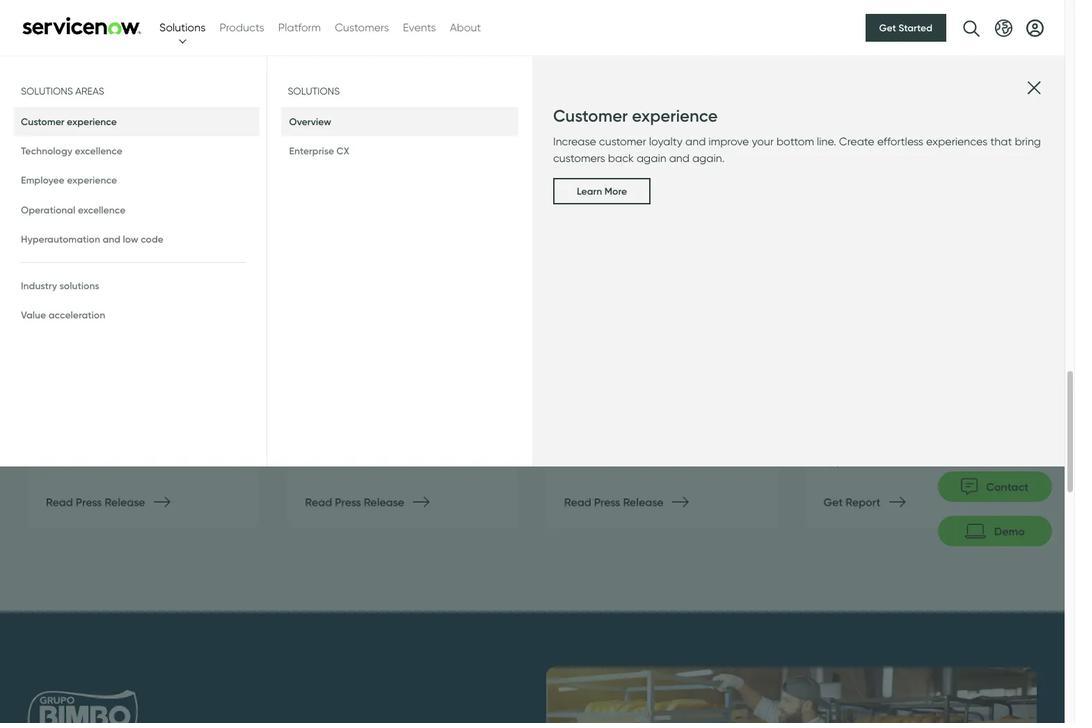 Task type: vqa. For each thing, say whether or not it's contained in the screenshot.
retail
no



Task type: describe. For each thing, give the bounding box(es) containing it.
employee experience link
[[14, 166, 259, 195]]

operational excellence
[[21, 204, 125, 216]]

experiences
[[926, 135, 988, 148]]

solutions for solutions popup button
[[159, 21, 206, 34]]

get started link
[[865, 14, 946, 42]]

value acceleration
[[21, 309, 105, 322]]

1 vertical spatial and
[[669, 152, 690, 165]]

employee
[[21, 174, 65, 187]]

experience for customer experience link
[[67, 116, 117, 128]]

customers
[[335, 21, 389, 34]]

learn more
[[577, 185, 627, 198]]

again
[[637, 152, 666, 165]]

go to servicenow account image
[[1026, 19, 1044, 37]]

learn
[[577, 185, 602, 198]]

hyperautomation and low code link
[[14, 225, 259, 254]]

customer experience link
[[14, 107, 259, 137]]

events button
[[403, 19, 436, 36]]

servicenow image
[[21, 16, 143, 34]]

1 horizontal spatial customer experience
[[553, 106, 718, 126]]

products button
[[220, 19, 264, 36]]

bottom
[[777, 135, 814, 148]]

increase
[[553, 135, 596, 148]]

excellence for technology excellence
[[75, 145, 122, 157]]

operational excellence link
[[14, 195, 259, 225]]

more
[[605, 185, 627, 198]]

bring
[[1015, 135, 1041, 148]]

again.
[[692, 152, 725, 165]]

acceleration
[[49, 309, 105, 322]]

experience up loyalty
[[632, 106, 718, 126]]

low
[[123, 233, 138, 245]]

increase customer loyalty and improve your bottom line. create effortless experiences that bring customers back again and again.
[[553, 135, 1041, 165]]

solutions
[[60, 280, 99, 292]]

customers button
[[335, 19, 389, 36]]

value
[[21, 309, 46, 322]]

overview link
[[281, 107, 518, 137]]

industry solutions link
[[14, 271, 259, 301]]

code
[[141, 233, 164, 245]]

excellence for operational excellence
[[78, 204, 125, 216]]

industry solutions
[[21, 280, 99, 292]]

enterprise cx
[[289, 145, 349, 157]]

solutions button
[[159, 19, 206, 36]]

industry
[[21, 280, 57, 292]]

about
[[450, 21, 481, 34]]

overview
[[289, 116, 331, 128]]

get started
[[879, 22, 932, 34]]

improve
[[709, 135, 749, 148]]

get
[[879, 22, 896, 34]]



Task type: locate. For each thing, give the bounding box(es) containing it.
customer
[[599, 135, 646, 148]]

excellence inside "link"
[[78, 204, 125, 216]]

experience
[[632, 106, 718, 126], [67, 116, 117, 128], [67, 174, 117, 187]]

learn more link
[[553, 178, 651, 205]]

customer experience
[[553, 106, 718, 126], [21, 116, 117, 128]]

platform
[[278, 21, 321, 34]]

1 vertical spatial excellence
[[78, 204, 125, 216]]

experience down areas
[[67, 116, 117, 128]]

0 horizontal spatial customer experience
[[21, 116, 117, 128]]

and left low
[[103, 233, 120, 245]]

1 horizontal spatial solutions
[[159, 21, 206, 34]]

customer experience up customer
[[553, 106, 718, 126]]

and up again.
[[685, 135, 706, 148]]

solutions
[[159, 21, 206, 34], [21, 86, 73, 97], [288, 86, 340, 97]]

0 horizontal spatial customer
[[21, 116, 64, 128]]

your
[[752, 135, 774, 148]]

technology
[[21, 145, 72, 157]]

1 horizontal spatial customer
[[553, 106, 628, 126]]

effortless
[[877, 135, 923, 148]]

create
[[839, 135, 875, 148]]

operational
[[21, 204, 75, 216]]

experience for the employee experience link at the top of page
[[67, 174, 117, 187]]

platform button
[[278, 19, 321, 36]]

customer
[[553, 106, 628, 126], [21, 116, 64, 128]]

value acceleration link
[[14, 301, 259, 330]]

solutions for solutions areas
[[21, 86, 73, 97]]

technology excellence
[[21, 145, 122, 157]]

excellence up hyperautomation and low code
[[78, 204, 125, 216]]

back
[[608, 152, 634, 165]]

solutions up 'overview'
[[288, 86, 340, 97]]

line.
[[817, 135, 836, 148]]

2 horizontal spatial solutions
[[288, 86, 340, 97]]

customer up technology
[[21, 116, 64, 128]]

solutions left products
[[159, 21, 206, 34]]

excellence up employee experience
[[75, 145, 122, 157]]

technology excellence link
[[14, 137, 259, 166]]

solutions left areas
[[21, 86, 73, 97]]

that
[[990, 135, 1012, 148]]

loyalty
[[649, 135, 683, 148]]

excellence
[[75, 145, 122, 157], [78, 204, 125, 216]]

events
[[403, 21, 436, 34]]

enterprise cx link
[[281, 137, 518, 166]]

customer experience up technology excellence
[[21, 116, 117, 128]]

employee experience
[[21, 174, 117, 187]]

and
[[685, 135, 706, 148], [669, 152, 690, 165], [103, 233, 120, 245]]

0 horizontal spatial solutions
[[21, 86, 73, 97]]

experience up "operational excellence"
[[67, 174, 117, 187]]

hyperautomation and low code
[[21, 233, 164, 245]]

solutions areas
[[21, 86, 104, 97]]

and down loyalty
[[669, 152, 690, 165]]

enterprise
[[289, 145, 334, 157]]

0 vertical spatial excellence
[[75, 145, 122, 157]]

areas
[[75, 86, 104, 97]]

started
[[899, 22, 932, 34]]

customers
[[553, 152, 605, 165]]

2 vertical spatial and
[[103, 233, 120, 245]]

about button
[[450, 19, 481, 36]]

hyperautomation
[[21, 233, 100, 245]]

0 vertical spatial and
[[685, 135, 706, 148]]

customer up increase
[[553, 106, 628, 126]]

cx
[[337, 145, 349, 157]]

products
[[220, 21, 264, 34]]



